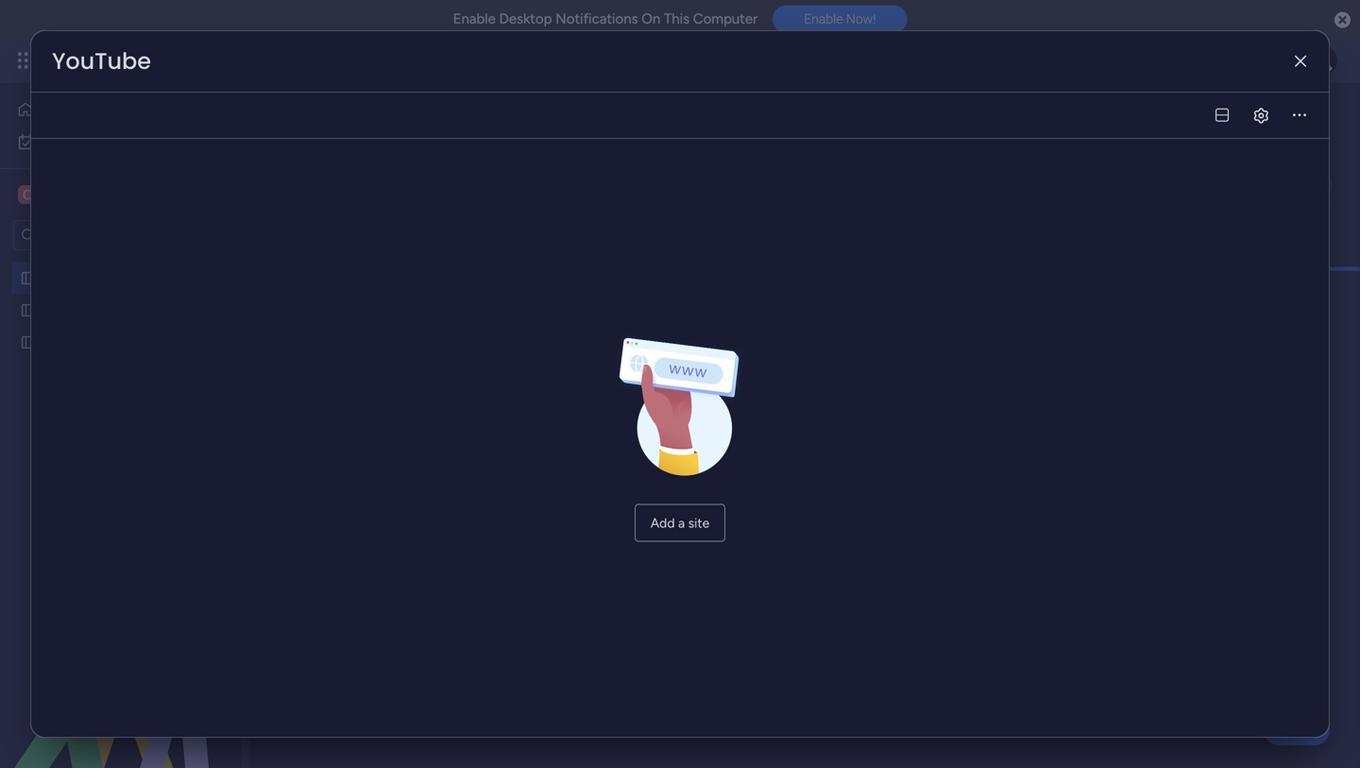 Task type: locate. For each thing, give the bounding box(es) containing it.
computer
[[693, 10, 758, 27]]

0 vertical spatial public board image
[[20, 269, 38, 287]]

public board image
[[20, 269, 38, 287], [20, 333, 38, 351]]

john smith image
[[1307, 45, 1338, 76]]

a
[[678, 515, 685, 531]]

enable left desktop
[[453, 10, 496, 27]]

2 public board image from the top
[[20, 333, 38, 351]]

on
[[642, 10, 661, 27]]

notifications
[[556, 10, 638, 27]]

1 vertical spatial public board image
[[20, 333, 38, 351]]

enable for enable desktop notifications on this computer
[[453, 10, 496, 27]]

dapulse close image
[[1335, 11, 1351, 30]]

YouTube field
[[47, 45, 156, 77]]

1 horizontal spatial enable
[[804, 11, 843, 27]]

enable inside 'button'
[[804, 11, 843, 27]]

0 horizontal spatial enable
[[453, 10, 496, 27]]

v2 split view image
[[1216, 108, 1229, 122]]

enable left now!
[[804, 11, 843, 27]]

(dam)
[[691, 98, 788, 140]]

asset
[[389, 98, 469, 140]]

1 enable from the left
[[453, 10, 496, 27]]

grid
[[289, 0, 1144, 679]]

digital
[[287, 98, 382, 140]]

public board image down public board image
[[20, 333, 38, 351]]

help
[[1280, 720, 1314, 739]]

Digital asset management (DAM) field
[[282, 98, 793, 140]]

list box
[[0, 258, 241, 614]]

1 public board image from the top
[[20, 269, 38, 287]]

option
[[0, 261, 241, 265]]

2 enable from the left
[[804, 11, 843, 27]]

invite / 1 button
[[1201, 104, 1294, 134]]

more dots image
[[1293, 108, 1307, 122]]

public board image up public board image
[[20, 269, 38, 287]]

my work link
[[11, 127, 230, 157]]

enable
[[453, 10, 496, 27], [804, 11, 843, 27]]

c
[[23, 187, 32, 203]]



Task type: describe. For each thing, give the bounding box(es) containing it.
youtube
[[52, 45, 151, 77]]

work
[[65, 134, 94, 150]]

my work option
[[11, 127, 230, 157]]

desktop
[[499, 10, 552, 27]]

invite / 1
[[1236, 111, 1286, 127]]

lottie animation image
[[0, 577, 241, 768]]

add a site
[[651, 515, 710, 531]]

enable now! button
[[773, 5, 907, 33]]

monday
[[84, 50, 149, 71]]

enable desktop notifications on this computer
[[453, 10, 758, 27]]

c button
[[13, 179, 184, 211]]

now!
[[846, 11, 876, 27]]

help button
[[1264, 714, 1330, 745]]

lottie animation element
[[0, 577, 241, 768]]

1
[[1280, 111, 1286, 127]]

my work
[[43, 134, 94, 150]]

my
[[43, 134, 62, 150]]

monday button
[[49, 36, 301, 85]]

digital asset management (dam)
[[287, 98, 788, 140]]

public board image
[[20, 301, 38, 319]]

enable for enable now!
[[804, 11, 843, 27]]

/
[[1272, 111, 1277, 127]]

invite
[[1236, 111, 1269, 127]]

site
[[688, 515, 710, 531]]

add
[[651, 515, 675, 531]]

dapulse x slim image
[[1295, 55, 1307, 68]]

management
[[477, 98, 684, 140]]

add a site button
[[635, 504, 726, 542]]

enable now!
[[804, 11, 876, 27]]

workspace image
[[18, 184, 37, 205]]

this
[[664, 10, 690, 27]]

select product image
[[17, 51, 36, 70]]



Task type: vqa. For each thing, say whether or not it's contained in the screenshot.
the Digital asset management (DAM)
yes



